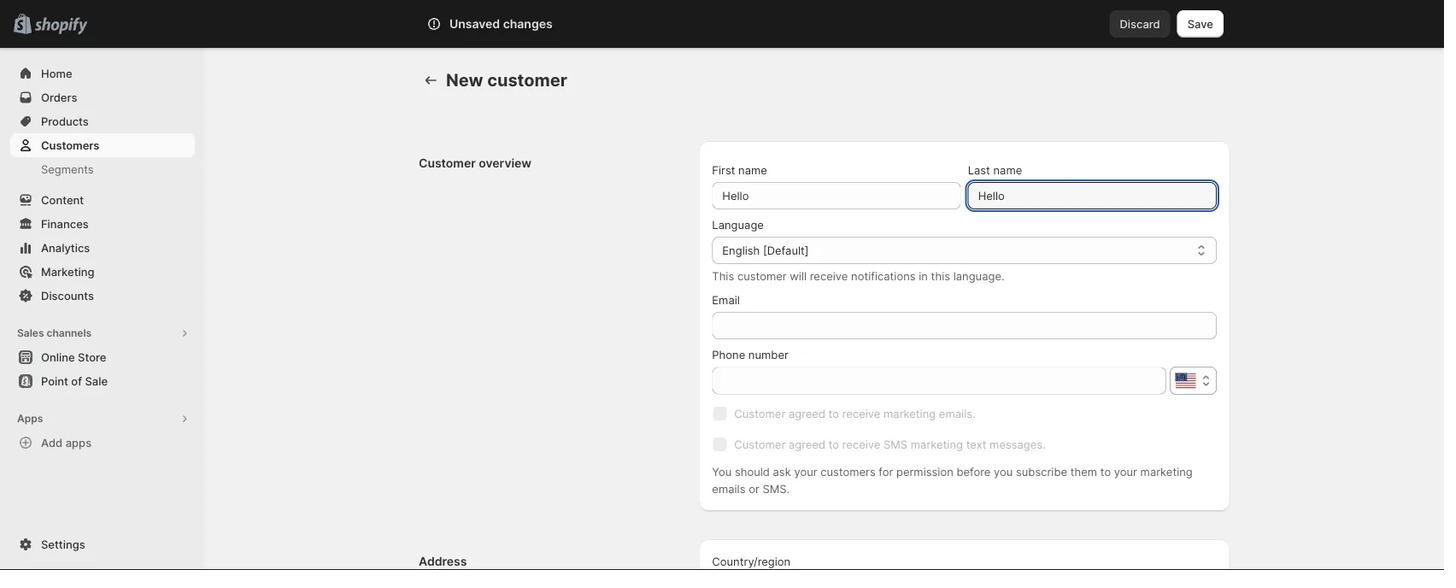 Task type: locate. For each thing, give the bounding box(es) containing it.
1 horizontal spatial your
[[1114, 465, 1137, 478]]

this
[[931, 269, 950, 282]]

1 vertical spatial agreed
[[789, 438, 826, 451]]

notifications
[[851, 269, 916, 282]]

marketing up sms
[[884, 407, 936, 420]]

segments link
[[10, 157, 195, 181]]

before
[[957, 465, 991, 478]]

customer
[[487, 70, 567, 91], [737, 269, 787, 282]]

will
[[790, 269, 807, 282]]

marketing right the them
[[1141, 465, 1193, 478]]

customer down english [default]
[[737, 269, 787, 282]]

your right the them
[[1114, 465, 1137, 478]]

analytics
[[41, 241, 90, 254]]

0 horizontal spatial customer
[[487, 70, 567, 91]]

this
[[712, 269, 734, 282]]

unsaved
[[450, 17, 500, 31]]

home
[[41, 67, 72, 80]]

receive up customer agreed to receive sms marketing text messages. in the bottom of the page
[[842, 407, 881, 420]]

1 vertical spatial customer
[[734, 407, 786, 420]]

your right "ask"
[[794, 465, 817, 478]]

2 agreed from the top
[[789, 438, 826, 451]]

name
[[738, 163, 767, 176], [993, 163, 1022, 176]]

1 vertical spatial marketing
[[911, 438, 963, 451]]

2 name from the left
[[993, 163, 1022, 176]]

you
[[712, 465, 732, 478]]

email
[[712, 293, 740, 306]]

1 vertical spatial customer
[[737, 269, 787, 282]]

0 vertical spatial receive
[[810, 269, 848, 282]]

0 horizontal spatial your
[[794, 465, 817, 478]]

settings link
[[10, 532, 195, 556]]

emails
[[712, 482, 746, 495]]

last name
[[968, 163, 1022, 176]]

your
[[794, 465, 817, 478], [1114, 465, 1137, 478]]

permission
[[896, 465, 953, 478]]

receive right will
[[810, 269, 848, 282]]

1 horizontal spatial name
[[993, 163, 1022, 176]]

1 name from the left
[[738, 163, 767, 176]]

home link
[[10, 62, 195, 85]]

orders link
[[10, 85, 195, 109]]

1 vertical spatial receive
[[842, 407, 881, 420]]

customer down changes
[[487, 70, 567, 91]]

marketing up permission in the right bottom of the page
[[911, 438, 963, 451]]

new customer
[[446, 70, 567, 91]]

english
[[722, 244, 760, 257]]

language.
[[953, 269, 1005, 282]]

overview
[[479, 156, 532, 170]]

sms.
[[763, 482, 790, 495]]

of
[[71, 374, 82, 388]]

messages.
[[990, 438, 1046, 451]]

add
[[41, 436, 63, 449]]

1 agreed from the top
[[789, 407, 826, 420]]

0 vertical spatial to
[[829, 407, 839, 420]]

2 vertical spatial receive
[[842, 438, 881, 451]]

to
[[829, 407, 839, 420], [829, 438, 839, 451], [1100, 465, 1111, 478]]

receive
[[810, 269, 848, 282], [842, 407, 881, 420], [842, 438, 881, 451]]

customer
[[419, 156, 476, 170], [734, 407, 786, 420], [734, 438, 786, 451]]

0 horizontal spatial name
[[738, 163, 767, 176]]

online store link
[[10, 345, 195, 369]]

name right last
[[993, 163, 1022, 176]]

2 vertical spatial to
[[1100, 465, 1111, 478]]

or
[[749, 482, 760, 495]]

unsaved changes
[[450, 17, 553, 31]]

emails.
[[939, 407, 976, 420]]

search
[[502, 17, 539, 30]]

customers
[[821, 465, 876, 478]]

0 vertical spatial customer
[[487, 70, 567, 91]]

2 vertical spatial customer
[[734, 438, 786, 451]]

2 vertical spatial marketing
[[1141, 465, 1193, 478]]

online store button
[[0, 345, 205, 369]]

customer overview
[[419, 156, 532, 170]]

address
[[419, 554, 467, 569]]

Last name text field
[[968, 182, 1217, 209]]

customer for this
[[737, 269, 787, 282]]

subscribe
[[1016, 465, 1067, 478]]

receive up "customers" at right bottom
[[842, 438, 881, 451]]

customer agreed to receive sms marketing text messages.
[[734, 438, 1046, 451]]

customer agreed to receive marketing emails.
[[734, 407, 976, 420]]

marketing link
[[10, 260, 195, 284]]

1 horizontal spatial customer
[[737, 269, 787, 282]]

name right first
[[738, 163, 767, 176]]

united states (+1) image
[[1175, 373, 1196, 388]]

phone
[[712, 348, 745, 361]]

1 vertical spatial to
[[829, 438, 839, 451]]

channels
[[47, 327, 92, 339]]

customer for customer agreed to receive sms marketing text messages.
[[734, 438, 786, 451]]

agreed for customer agreed to receive sms marketing text messages.
[[789, 438, 826, 451]]

save
[[1188, 17, 1213, 30]]

for
[[879, 465, 893, 478]]

1 your from the left
[[794, 465, 817, 478]]

0 vertical spatial customer
[[419, 156, 476, 170]]

receive for marketing
[[842, 407, 881, 420]]

0 vertical spatial agreed
[[789, 407, 826, 420]]

first name
[[712, 163, 767, 176]]



Task type: describe. For each thing, give the bounding box(es) containing it.
agreed for customer agreed to receive marketing emails.
[[789, 407, 826, 420]]

customer for customer overview
[[419, 156, 476, 170]]

point of sale link
[[10, 369, 195, 393]]

point of sale button
[[0, 369, 205, 393]]

apps
[[17, 412, 43, 425]]

first
[[712, 163, 735, 176]]

language
[[712, 218, 764, 231]]

finances
[[41, 217, 89, 230]]

search button
[[474, 10, 970, 38]]

products
[[41, 115, 89, 128]]

[default]
[[763, 244, 809, 257]]

finances link
[[10, 212, 195, 236]]

in
[[919, 269, 928, 282]]

receive for notifications
[[810, 269, 848, 282]]

content link
[[10, 188, 195, 212]]

should
[[735, 465, 770, 478]]

to for marketing
[[829, 407, 839, 420]]

name for last name
[[993, 163, 1022, 176]]

phone number
[[712, 348, 789, 361]]

text
[[966, 438, 987, 451]]

0 vertical spatial marketing
[[884, 407, 936, 420]]

ask
[[773, 465, 791, 478]]

to for sms
[[829, 438, 839, 451]]

settings
[[41, 538, 85, 551]]

Phone number text field
[[712, 367, 1166, 394]]

point of sale
[[41, 374, 108, 388]]

discounts link
[[10, 284, 195, 308]]

shopify image
[[34, 17, 87, 35]]

you
[[994, 465, 1013, 478]]

receive for sms
[[842, 438, 881, 451]]

this customer will receive notifications in this language.
[[712, 269, 1005, 282]]

discard
[[1120, 17, 1160, 30]]

orders
[[41, 91, 77, 104]]

online
[[41, 350, 75, 364]]

sales channels button
[[10, 321, 195, 345]]

last
[[968, 163, 990, 176]]

Email email field
[[712, 312, 1217, 339]]

customers link
[[10, 133, 195, 157]]

online store
[[41, 350, 106, 364]]

store
[[78, 350, 106, 364]]

marketing inside you should ask your customers for permission before you subscribe them to your marketing emails or sms.
[[1141, 465, 1193, 478]]

add apps button
[[10, 431, 195, 455]]

add apps
[[41, 436, 92, 449]]

products link
[[10, 109, 195, 133]]

point
[[41, 374, 68, 388]]

english [default]
[[722, 244, 809, 257]]

you should ask your customers for permission before you subscribe them to your marketing emails or sms.
[[712, 465, 1193, 495]]

to inside you should ask your customers for permission before you subscribe them to your marketing emails or sms.
[[1100, 465, 1111, 478]]

customer for new
[[487, 70, 567, 91]]

sale
[[85, 374, 108, 388]]

apps
[[66, 436, 92, 449]]

sms
[[884, 438, 908, 451]]

number
[[748, 348, 789, 361]]

sales
[[17, 327, 44, 339]]

2 your from the left
[[1114, 465, 1137, 478]]

analytics link
[[10, 236, 195, 260]]

name for first name
[[738, 163, 767, 176]]

country/region
[[712, 555, 791, 568]]

sales channels
[[17, 327, 92, 339]]

new
[[446, 70, 483, 91]]

segments
[[41, 162, 94, 176]]

changes
[[503, 17, 553, 31]]

content
[[41, 193, 84, 206]]

marketing
[[41, 265, 94, 278]]

discounts
[[41, 289, 94, 302]]

save button
[[1177, 10, 1224, 38]]

them
[[1071, 465, 1097, 478]]

customer for customer agreed to receive marketing emails.
[[734, 407, 786, 420]]

apps button
[[10, 407, 195, 431]]

discard button
[[1110, 10, 1171, 38]]

First name text field
[[712, 182, 961, 209]]

customers
[[41, 138, 99, 152]]



Task type: vqa. For each thing, say whether or not it's contained in the screenshot.
Customer agreed to receive SMS marketing text messages. agreed
yes



